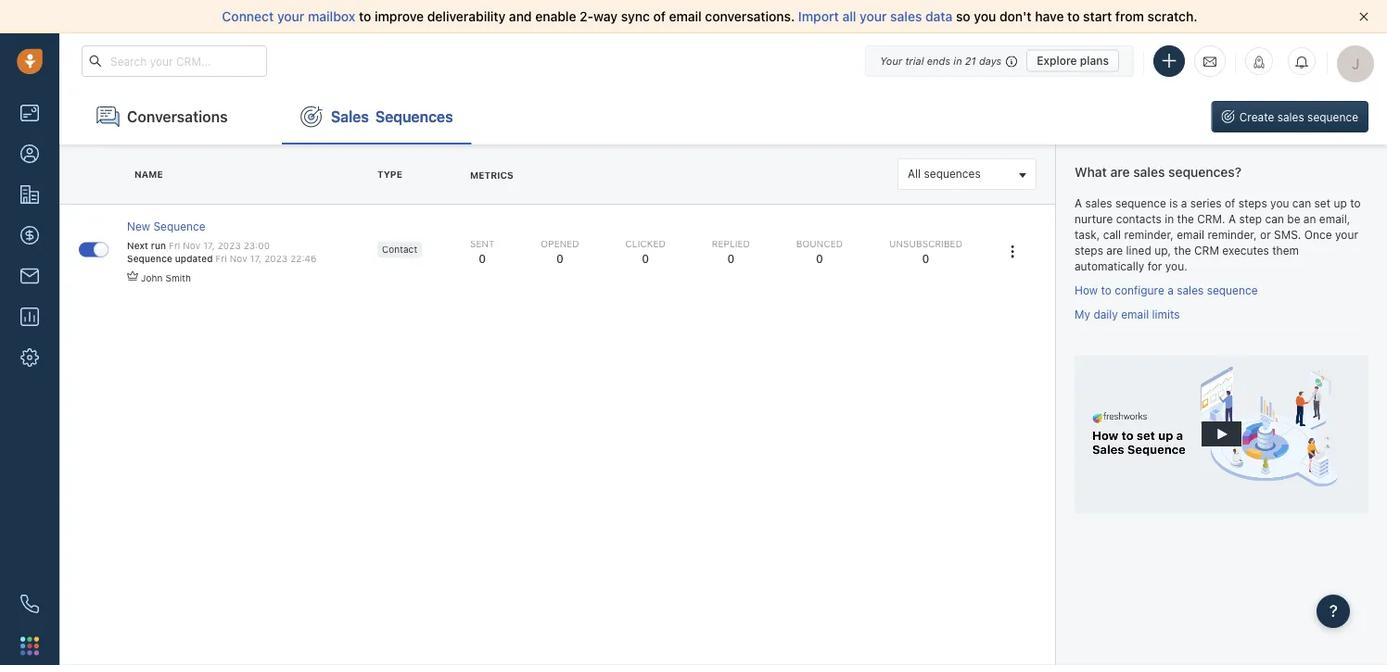 Task type: vqa. For each thing, say whether or not it's contained in the screenshot.
email
yes



Task type: locate. For each thing, give the bounding box(es) containing it.
sync
[[621, 9, 650, 24]]

you right the so
[[974, 9, 996, 24]]

fri right run
[[169, 240, 180, 251]]

1 horizontal spatial a
[[1181, 197, 1187, 210]]

sales sequences
[[331, 108, 453, 125]]

set
[[1314, 197, 1331, 210]]

sequence up contacts
[[1115, 197, 1166, 210]]

days
[[979, 55, 1002, 67]]

limits
[[1152, 308, 1180, 321]]

0 inside "unsubscribed 0"
[[922, 252, 929, 265]]

name
[[134, 169, 163, 180]]

1 horizontal spatial 2023
[[264, 254, 288, 264]]

1 horizontal spatial you
[[1270, 197, 1289, 210]]

0 vertical spatial nov
[[183, 240, 200, 251]]

1 vertical spatial fri
[[216, 254, 227, 264]]

nov down 23:00
[[230, 254, 247, 264]]

your down email,
[[1335, 228, 1358, 241]]

to
[[359, 9, 371, 24], [1067, 9, 1080, 24], [1350, 197, 1361, 210], [1101, 284, 1111, 297]]

sent 0
[[470, 238, 495, 265]]

sequence inside a sales sequence is a series of steps you can set up to nurture contacts in the crm. a step can be an email, task, call reminder, email reminder, or sms. once your steps are lined up, the crm executes them automatically for you.
[[1115, 197, 1166, 210]]

2 0 from the left
[[556, 252, 564, 265]]

of inside a sales sequence is a series of steps you can set up to nurture contacts in the crm. a step can be an email, task, call reminder, email reminder, or sms. once your steps are lined up, the crm executes them automatically for you.
[[1225, 197, 1235, 210]]

nov up updated
[[183, 240, 200, 251]]

a inside a sales sequence is a series of steps you can set up to nurture contacts in the crm. a step can be an email, task, call reminder, email reminder, or sms. once your steps are lined up, the crm executes them automatically for you.
[[1181, 197, 1187, 210]]

2 reminder, from the left
[[1208, 228, 1257, 241]]

sales inside button
[[1277, 110, 1304, 123]]

is
[[1169, 197, 1178, 210]]

explore plans link
[[1027, 50, 1119, 72]]

fri right updated
[[216, 254, 227, 264]]

0 inside clicked 0
[[642, 252, 649, 265]]

0 down unsubscribed
[[922, 252, 929, 265]]

1 horizontal spatial email
[[1121, 308, 1149, 321]]

in left 21
[[953, 55, 962, 67]]

can up or
[[1265, 213, 1284, 226]]

to inside a sales sequence is a series of steps you can set up to nurture contacts in the crm. a step can be an email, task, call reminder, email reminder, or sms. once your steps are lined up, the crm executes them automatically for you.
[[1350, 197, 1361, 210]]

create
[[1239, 110, 1274, 123]]

to left 'start'
[[1067, 9, 1080, 24]]

a right is
[[1181, 197, 1187, 210]]

2-
[[580, 9, 593, 24]]

can up be
[[1292, 197, 1311, 210]]

new
[[127, 220, 150, 233]]

2023 down 23:00
[[264, 254, 288, 264]]

1 vertical spatial can
[[1265, 213, 1284, 226]]

0 inside bounced 0
[[816, 252, 823, 265]]

2 horizontal spatial email
[[1177, 228, 1204, 241]]

1 vertical spatial sequence
[[1115, 197, 1166, 210]]

a
[[1181, 197, 1187, 210], [1168, 284, 1174, 297]]

of right series
[[1225, 197, 1235, 210]]

contact
[[382, 244, 417, 255]]

1 horizontal spatial can
[[1292, 197, 1311, 210]]

conversations
[[127, 108, 228, 125]]

1 vertical spatial in
[[1165, 213, 1174, 226]]

email right sync
[[669, 9, 702, 24]]

to right how
[[1101, 284, 1111, 297]]

0 vertical spatial you
[[974, 9, 996, 24]]

all
[[842, 9, 856, 24]]

0 down opened at left
[[556, 252, 564, 265]]

0 horizontal spatial a
[[1075, 197, 1082, 210]]

1 0 from the left
[[479, 252, 486, 265]]

are inside a sales sequence is a series of steps you can set up to nurture contacts in the crm. a step can be an email, task, call reminder, email reminder, or sms. once your steps are lined up, the crm executes them automatically for you.
[[1106, 244, 1123, 257]]

steps
[[1238, 197, 1267, 210], [1075, 244, 1103, 257]]

sequence up run
[[153, 220, 206, 233]]

sales sequences link
[[282, 89, 472, 145]]

2023
[[218, 240, 241, 251], [264, 254, 288, 264]]

you up be
[[1270, 197, 1289, 210]]

0 horizontal spatial you
[[974, 9, 996, 24]]

1 horizontal spatial in
[[1165, 213, 1174, 226]]

0 vertical spatial of
[[653, 9, 666, 24]]

are right what
[[1110, 165, 1130, 180]]

0 horizontal spatial reminder,
[[1124, 228, 1174, 241]]

email down configure
[[1121, 308, 1149, 321]]

0 down 'sent'
[[479, 252, 486, 265]]

1 horizontal spatial nov
[[230, 254, 247, 264]]

0 vertical spatial steps
[[1238, 197, 1267, 210]]

0 vertical spatial in
[[953, 55, 962, 67]]

sent
[[470, 238, 495, 249]]

0 horizontal spatial 2023
[[218, 240, 241, 251]]

1 vertical spatial sequence
[[127, 254, 172, 264]]

an
[[1303, 213, 1316, 226]]

email up 'crm' at the top of page
[[1177, 228, 1204, 241]]

17,
[[203, 240, 215, 251], [250, 254, 262, 264]]

0 horizontal spatial nov
[[183, 240, 200, 251]]

enable
[[535, 9, 576, 24]]

1 horizontal spatial your
[[860, 9, 887, 24]]

0 vertical spatial 17,
[[203, 240, 215, 251]]

0 vertical spatial a
[[1181, 197, 1187, 210]]

0 vertical spatial 2023
[[218, 240, 241, 251]]

2023 left 23:00
[[218, 240, 241, 251]]

clicked 0
[[625, 238, 666, 265]]

1 horizontal spatial 17,
[[250, 254, 262, 264]]

sales
[[890, 9, 922, 24], [1277, 110, 1304, 123], [1133, 165, 1165, 180], [1085, 197, 1112, 210], [1177, 284, 1204, 297]]

how
[[1075, 284, 1098, 297]]

0 down clicked
[[642, 252, 649, 265]]

freshworks switcher image
[[20, 637, 39, 656]]

22:46
[[290, 254, 317, 264]]

mailbox
[[308, 9, 355, 24]]

or
[[1260, 228, 1271, 241]]

crm.
[[1197, 213, 1225, 226]]

to right up
[[1350, 197, 1361, 210]]

type
[[377, 169, 402, 180]]

sequence down run
[[127, 254, 172, 264]]

0 inside replied 0
[[727, 252, 735, 265]]

sequence inside button
[[1307, 110, 1358, 123]]

a up limits at the top right of page
[[1168, 284, 1174, 297]]

replied 0
[[712, 238, 750, 265]]

connect your mailbox to improve deliverability and enable 2-way sync of email conversations. import all your sales data so you don't have to start from scratch.
[[222, 9, 1198, 24]]

sales up contacts
[[1133, 165, 1165, 180]]

of right sync
[[653, 9, 666, 24]]

are
[[1110, 165, 1130, 180], [1106, 244, 1123, 257]]

17, up updated
[[203, 240, 215, 251]]

0 horizontal spatial in
[[953, 55, 962, 67]]

steps down the 'task,'
[[1075, 244, 1103, 257]]

you
[[974, 9, 996, 24], [1270, 197, 1289, 210]]

4 0 from the left
[[727, 252, 735, 265]]

17, down 23:00
[[250, 254, 262, 264]]

a up nurture
[[1075, 197, 1082, 210]]

0 horizontal spatial your
[[277, 9, 304, 24]]

you.
[[1165, 260, 1187, 273]]

0 vertical spatial sequence
[[1307, 110, 1358, 123]]

sequences
[[375, 108, 453, 125]]

the
[[1177, 213, 1194, 226], [1174, 244, 1191, 257]]

nov
[[183, 240, 200, 251], [230, 254, 247, 264]]

you inside a sales sequence is a series of steps you can set up to nurture contacts in the crm. a step can be an email, task, call reminder, email reminder, or sms. once your steps are lined up, the crm executes them automatically for you.
[[1270, 197, 1289, 210]]

0 down replied
[[727, 252, 735, 265]]

send email image
[[1203, 54, 1216, 69]]

sales right create
[[1277, 110, 1304, 123]]

sequence right create
[[1307, 110, 1358, 123]]

5 0 from the left
[[816, 252, 823, 265]]

sales up nurture
[[1085, 197, 1112, 210]]

0 horizontal spatial fri
[[169, 240, 180, 251]]

reminder, up executes
[[1208, 228, 1257, 241]]

a left step
[[1229, 213, 1236, 226]]

your left mailbox
[[277, 9, 304, 24]]

1 vertical spatial of
[[1225, 197, 1235, 210]]

your right all
[[860, 9, 887, 24]]

phone element
[[11, 586, 48, 623]]

sequence down executes
[[1207, 284, 1258, 297]]

2 horizontal spatial sequence
[[1307, 110, 1358, 123]]

the up you.
[[1174, 244, 1191, 257]]

0 inside opened 0
[[556, 252, 564, 265]]

email
[[669, 9, 702, 24], [1177, 228, 1204, 241], [1121, 308, 1149, 321]]

sales inside a sales sequence is a series of steps you can set up to nurture contacts in the crm. a step can be an email, task, call reminder, email reminder, or sms. once your steps are lined up, the crm executes them automatically for you.
[[1085, 197, 1112, 210]]

a
[[1075, 197, 1082, 210], [1229, 213, 1236, 226]]

in down is
[[1165, 213, 1174, 226]]

reminder, down contacts
[[1124, 228, 1174, 241]]

0 inside sent 0
[[479, 252, 486, 265]]

1 horizontal spatial of
[[1225, 197, 1235, 210]]

are down the call at top
[[1106, 244, 1123, 257]]

tab list
[[59, 89, 472, 145]]

0 horizontal spatial sequence
[[1115, 197, 1166, 210]]

up,
[[1155, 244, 1171, 257]]

unsubscribed 0
[[889, 238, 962, 265]]

0 vertical spatial can
[[1292, 197, 1311, 210]]

sequences
[[924, 167, 981, 180]]

0 vertical spatial fri
[[169, 240, 180, 251]]

0 horizontal spatial steps
[[1075, 244, 1103, 257]]

1 horizontal spatial sequence
[[1207, 284, 1258, 297]]

all
[[908, 167, 921, 180]]

metrics
[[470, 170, 514, 180]]

1 horizontal spatial steps
[[1238, 197, 1267, 210]]

6 0 from the left
[[922, 252, 929, 265]]

reminder,
[[1124, 228, 1174, 241], [1208, 228, 1257, 241]]

0 down bounced
[[816, 252, 823, 265]]

lined
[[1126, 244, 1151, 257]]

steps up step
[[1238, 197, 1267, 210]]

my
[[1075, 308, 1090, 321]]

3 0 from the left
[[642, 252, 649, 265]]

your
[[277, 9, 304, 24], [860, 9, 887, 24], [1335, 228, 1358, 241]]

1 reminder, from the left
[[1124, 228, 1174, 241]]

21
[[965, 55, 976, 67]]

all sequences button
[[898, 159, 1037, 190]]

how to configure a sales sequence
[[1075, 284, 1258, 297]]

0 horizontal spatial a
[[1168, 284, 1174, 297]]

1 vertical spatial are
[[1106, 244, 1123, 257]]

1 vertical spatial a
[[1168, 284, 1174, 297]]

the down is
[[1177, 213, 1194, 226]]

plans
[[1080, 54, 1109, 67]]

conversations link
[[78, 89, 263, 145]]

1 horizontal spatial reminder,
[[1208, 228, 1257, 241]]

close image
[[1359, 12, 1369, 21]]

0 vertical spatial a
[[1075, 197, 1082, 210]]

1 vertical spatial email
[[1177, 228, 1204, 241]]

2 horizontal spatial your
[[1335, 228, 1358, 241]]

can
[[1292, 197, 1311, 210], [1265, 213, 1284, 226]]

1 horizontal spatial a
[[1229, 213, 1236, 226]]

0
[[479, 252, 486, 265], [556, 252, 564, 265], [642, 252, 649, 265], [727, 252, 735, 265], [816, 252, 823, 265], [922, 252, 929, 265]]

1 vertical spatial you
[[1270, 197, 1289, 210]]

sequence for a sales sequence is a series of steps you can set up to nurture contacts in the crm. a step can be an email, task, call reminder, email reminder, or sms. once your steps are lined up, the crm executes them automatically for you.
[[1115, 197, 1166, 210]]

0 vertical spatial email
[[669, 9, 702, 24]]



Task type: describe. For each thing, give the bounding box(es) containing it.
0 horizontal spatial of
[[653, 9, 666, 24]]

updated
[[175, 254, 213, 264]]

sales
[[331, 108, 369, 125]]

1 vertical spatial nov
[[230, 254, 247, 264]]

opened
[[541, 238, 579, 249]]

sequence for create sales sequence
[[1307, 110, 1358, 123]]

1 vertical spatial steps
[[1075, 244, 1103, 257]]

1 vertical spatial 2023
[[264, 254, 288, 264]]

replied
[[712, 238, 750, 249]]

from
[[1115, 9, 1144, 24]]

active image
[[94, 243, 108, 257]]

sequences?
[[1168, 165, 1242, 180]]

explore
[[1037, 54, 1077, 67]]

0 for replied 0
[[727, 252, 735, 265]]

call
[[1103, 228, 1121, 241]]

new sequence link
[[127, 219, 206, 235]]

them
[[1272, 244, 1299, 257]]

import
[[798, 9, 839, 24]]

your inside a sales sequence is a series of steps you can set up to nurture contacts in the crm. a step can be an email, task, call reminder, email reminder, or sms. once your steps are lined up, the crm executes them automatically for you.
[[1335, 228, 1358, 241]]

john smith
[[141, 273, 191, 283]]

1 horizontal spatial fri
[[216, 254, 227, 264]]

0 vertical spatial are
[[1110, 165, 1130, 180]]

and
[[509, 9, 532, 24]]

deliverability
[[427, 9, 506, 24]]

your
[[880, 55, 902, 67]]

my daily email limits
[[1075, 308, 1180, 321]]

explore plans
[[1037, 54, 1109, 67]]

0 for unsubscribed 0
[[922, 252, 929, 265]]

Search your CRM... text field
[[82, 45, 267, 77]]

scratch.
[[1148, 9, 1198, 24]]

task,
[[1075, 228, 1100, 241]]

daily
[[1093, 308, 1118, 321]]

0 for bounced 0
[[816, 252, 823, 265]]

2 vertical spatial email
[[1121, 308, 1149, 321]]

ends
[[927, 55, 951, 67]]

email,
[[1319, 213, 1350, 226]]

conversations.
[[705, 9, 795, 24]]

0 vertical spatial the
[[1177, 213, 1194, 226]]

bounced 0
[[796, 238, 843, 265]]

unsubscribed
[[889, 238, 962, 249]]

create sales sequence button
[[1212, 101, 1369, 133]]

smith
[[165, 273, 191, 283]]

0 horizontal spatial can
[[1265, 213, 1284, 226]]

0 for sent 0
[[479, 252, 486, 265]]

create sales sequence link
[[1212, 101, 1387, 133]]

0 horizontal spatial 17,
[[203, 240, 215, 251]]

for
[[1148, 260, 1162, 273]]

sales down you.
[[1177, 284, 1204, 297]]

step
[[1239, 213, 1262, 226]]

sales left data
[[890, 9, 922, 24]]

to right mailbox
[[359, 9, 371, 24]]

what's new image
[[1253, 56, 1266, 69]]

connect your mailbox link
[[222, 9, 359, 24]]

so
[[956, 9, 970, 24]]

executes
[[1222, 244, 1269, 257]]

way
[[593, 9, 618, 24]]

23:00
[[244, 240, 270, 251]]

clicked
[[625, 238, 666, 249]]

phone image
[[20, 595, 39, 614]]

connect
[[222, 9, 274, 24]]

1 vertical spatial the
[[1174, 244, 1191, 257]]

what are sales sequences?
[[1075, 165, 1242, 180]]

a sales sequence is a series of steps you can set up to nurture contacts in the crm. a step can be an email, task, call reminder, email reminder, or sms. once your steps are lined up, the crm executes them automatically for you.
[[1075, 197, 1361, 273]]

once
[[1304, 228, 1332, 241]]

new sequence next run fri nov 17, 2023 23:00 sequence updated fri nov 17, 2023 22:46
[[127, 220, 317, 264]]

1 vertical spatial 17,
[[250, 254, 262, 264]]

configure
[[1115, 284, 1164, 297]]

tab list containing conversations
[[59, 89, 472, 145]]

nurture
[[1075, 213, 1113, 226]]

contacts
[[1116, 213, 1162, 226]]

be
[[1287, 213, 1300, 226]]

my daily email limits link
[[1075, 308, 1180, 321]]

0 horizontal spatial email
[[669, 9, 702, 24]]

series
[[1190, 197, 1222, 210]]

all sequences
[[908, 167, 981, 180]]

what
[[1075, 165, 1107, 180]]

0 vertical spatial sequence
[[153, 220, 206, 233]]

trial
[[905, 55, 924, 67]]

email inside a sales sequence is a series of steps you can set up to nurture contacts in the crm. a step can be an email, task, call reminder, email reminder, or sms. once your steps are lined up, the crm executes them automatically for you.
[[1177, 228, 1204, 241]]

run
[[151, 240, 166, 251]]

have
[[1035, 9, 1064, 24]]

1 vertical spatial a
[[1229, 213, 1236, 226]]

your trial ends in 21 days
[[880, 55, 1002, 67]]

up
[[1334, 197, 1347, 210]]

0 for opened 0
[[556, 252, 564, 265]]

data
[[925, 9, 953, 24]]

john
[[141, 273, 163, 283]]

sms.
[[1274, 228, 1301, 241]]

improve
[[375, 9, 424, 24]]

don't
[[999, 9, 1032, 24]]

bounced
[[796, 238, 843, 249]]

create sales sequence
[[1239, 110, 1358, 123]]

in inside a sales sequence is a series of steps you can set up to nurture contacts in the crm. a step can be an email, task, call reminder, email reminder, or sms. once your steps are lined up, the crm executes them automatically for you.
[[1165, 213, 1174, 226]]

2 vertical spatial sequence
[[1207, 284, 1258, 297]]

0 for clicked 0
[[642, 252, 649, 265]]

opened 0
[[541, 238, 579, 265]]

crm
[[1194, 244, 1219, 257]]

how to configure a sales sequence link
[[1075, 284, 1258, 297]]



